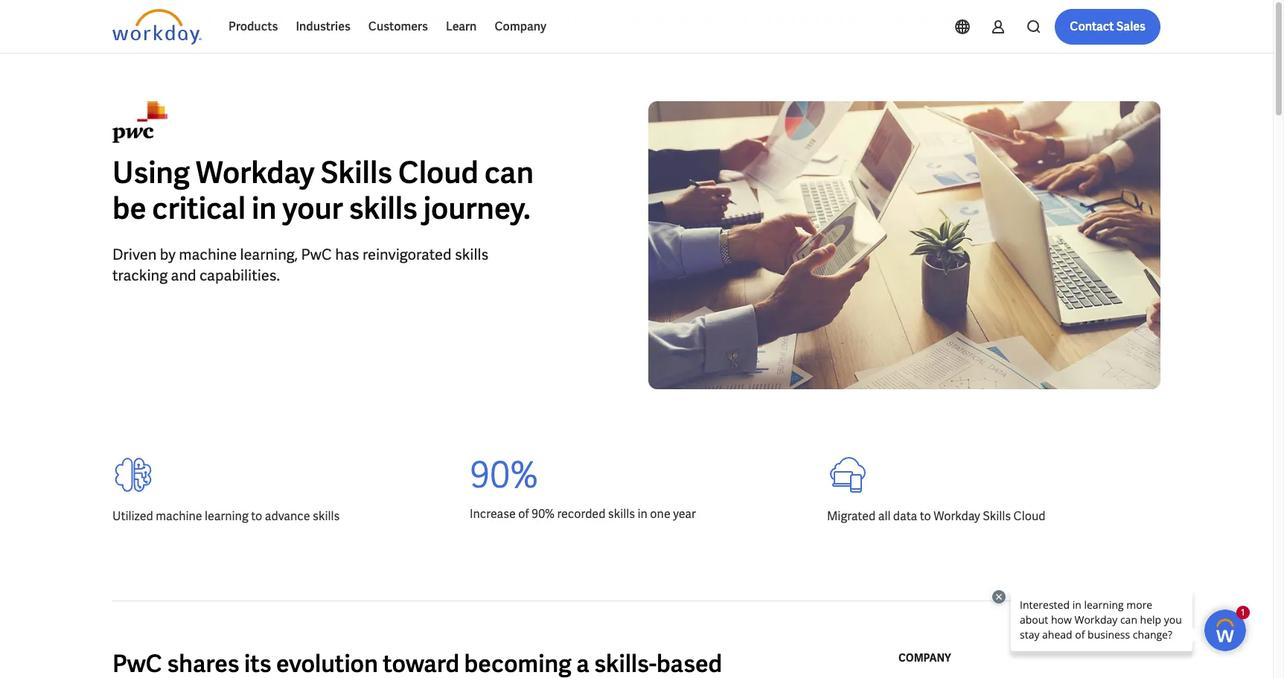Task type: vqa. For each thing, say whether or not it's contained in the screenshot.
right Story
no



Task type: locate. For each thing, give the bounding box(es) containing it.
customers
[[369, 19, 428, 34]]

learn
[[446, 19, 477, 34]]

skills left one
[[608, 506, 635, 522]]

0 horizontal spatial to
[[251, 509, 262, 524]]

products button
[[220, 9, 287, 45]]

0 vertical spatial cloud
[[398, 153, 479, 192]]

migrated
[[828, 509, 876, 524]]

machine inside driven by machine learning, pwc has reinvigorated skills tracking and capabilities.
[[179, 245, 237, 264]]

company
[[495, 19, 547, 34]]

1 vertical spatial cloud
[[1014, 509, 1046, 524]]

0 vertical spatial workday
[[196, 153, 315, 192]]

machine up and
[[179, 245, 237, 264]]

1 vertical spatial workday
[[934, 509, 981, 524]]

2 to from the left
[[920, 509, 932, 524]]

skills
[[349, 189, 418, 228], [455, 245, 489, 264], [608, 506, 635, 522], [313, 509, 340, 524]]

in
[[252, 189, 277, 228], [638, 506, 648, 522]]

products
[[229, 19, 278, 34]]

90%
[[470, 452, 539, 498], [532, 506, 555, 522]]

skills down journey.
[[455, 245, 489, 264]]

learning
[[205, 509, 249, 524]]

industries
[[296, 19, 351, 34]]

sales
[[1117, 19, 1146, 34]]

year
[[673, 506, 696, 522]]

using
[[112, 153, 190, 192]]

driven by machine learning, pwc has reinvigorated skills tracking and capabilities.
[[112, 245, 489, 285]]

capabilities.
[[200, 266, 280, 285]]

company
[[899, 652, 952, 665]]

1 horizontal spatial skills
[[983, 509, 1012, 524]]

to for workday
[[920, 509, 932, 524]]

1 horizontal spatial cloud
[[1014, 509, 1046, 524]]

skills up reinvigorated
[[349, 189, 418, 228]]

learn button
[[437, 9, 486, 45]]

0 horizontal spatial workday
[[196, 153, 315, 192]]

workday
[[196, 153, 315, 192], [934, 509, 981, 524]]

to right learning
[[251, 509, 262, 524]]

1 horizontal spatial to
[[920, 509, 932, 524]]

customers button
[[360, 9, 437, 45]]

learning,
[[240, 245, 298, 264]]

to right data
[[920, 509, 932, 524]]

0 horizontal spatial in
[[252, 189, 277, 228]]

and
[[171, 266, 196, 285]]

driven
[[112, 245, 157, 264]]

using workday skills cloud can be critical in your skills journey.
[[112, 153, 534, 228]]

increase
[[470, 506, 516, 522]]

0 horizontal spatial cloud
[[398, 153, 479, 192]]

90% up increase
[[470, 452, 539, 498]]

tracking
[[112, 266, 168, 285]]

data
[[894, 509, 918, 524]]

skills
[[321, 153, 393, 192], [983, 509, 1012, 524]]

critical
[[152, 189, 246, 228]]

to for advance
[[251, 509, 262, 524]]

1 horizontal spatial workday
[[934, 509, 981, 524]]

by
[[160, 245, 176, 264]]

utilized
[[112, 509, 153, 524]]

in up learning,
[[252, 189, 277, 228]]

to
[[251, 509, 262, 524], [920, 509, 932, 524]]

1 vertical spatial machine
[[156, 509, 202, 524]]

0 vertical spatial skills
[[321, 153, 393, 192]]

0 vertical spatial in
[[252, 189, 277, 228]]

utilized machine learning to advance skills
[[112, 509, 340, 524]]

skills inside using workday skills cloud can be critical in your skills journey.
[[349, 189, 418, 228]]

machine right utilized
[[156, 509, 202, 524]]

skills inside driven by machine learning, pwc has reinvigorated skills tracking and capabilities.
[[455, 245, 489, 264]]

workday inside using workday skills cloud can be critical in your skills journey.
[[196, 153, 315, 192]]

0 vertical spatial machine
[[179, 245, 237, 264]]

machine
[[179, 245, 237, 264], [156, 509, 202, 524]]

cloud
[[398, 153, 479, 192], [1014, 509, 1046, 524]]

90% right of
[[532, 506, 555, 522]]

1 to from the left
[[251, 509, 262, 524]]

skills right advance
[[313, 509, 340, 524]]

in left one
[[638, 506, 648, 522]]

one
[[650, 506, 671, 522]]

0 horizontal spatial skills
[[321, 153, 393, 192]]

1 vertical spatial in
[[638, 506, 648, 522]]

1 horizontal spatial in
[[638, 506, 648, 522]]



Task type: describe. For each thing, give the bounding box(es) containing it.
1 vertical spatial skills
[[983, 509, 1012, 524]]

migrated all data to workday skills cloud
[[828, 509, 1046, 524]]

skills inside using workday skills cloud can be critical in your skills journey.
[[321, 153, 393, 192]]

cloud inside using workday skills cloud can be critical in your skills journey.
[[398, 153, 479, 192]]

all
[[879, 509, 891, 524]]

can
[[485, 153, 534, 192]]

pricewaterhousecoopers global licensing services corporation (pwc) image
[[112, 101, 167, 143]]

recorded
[[557, 506, 606, 522]]

company button
[[486, 9, 556, 45]]

contact sales link
[[1056, 9, 1161, 45]]

1 vertical spatial 90%
[[532, 506, 555, 522]]

journey.
[[424, 189, 531, 228]]

contact sales
[[1071, 19, 1146, 34]]

of
[[519, 506, 529, 522]]

contact
[[1071, 19, 1115, 34]]

has
[[335, 245, 360, 264]]

reinvigorated
[[363, 245, 452, 264]]

be
[[112, 189, 146, 228]]

your
[[283, 189, 343, 228]]

go to the homepage image
[[112, 9, 202, 45]]

in inside using workday skills cloud can be critical in your skills journey.
[[252, 189, 277, 228]]

industries button
[[287, 9, 360, 45]]

increase of 90% recorded skills in one year
[[470, 506, 696, 522]]

advance
[[265, 509, 310, 524]]

pwc
[[301, 245, 332, 264]]

0 vertical spatial 90%
[[470, 452, 539, 498]]



